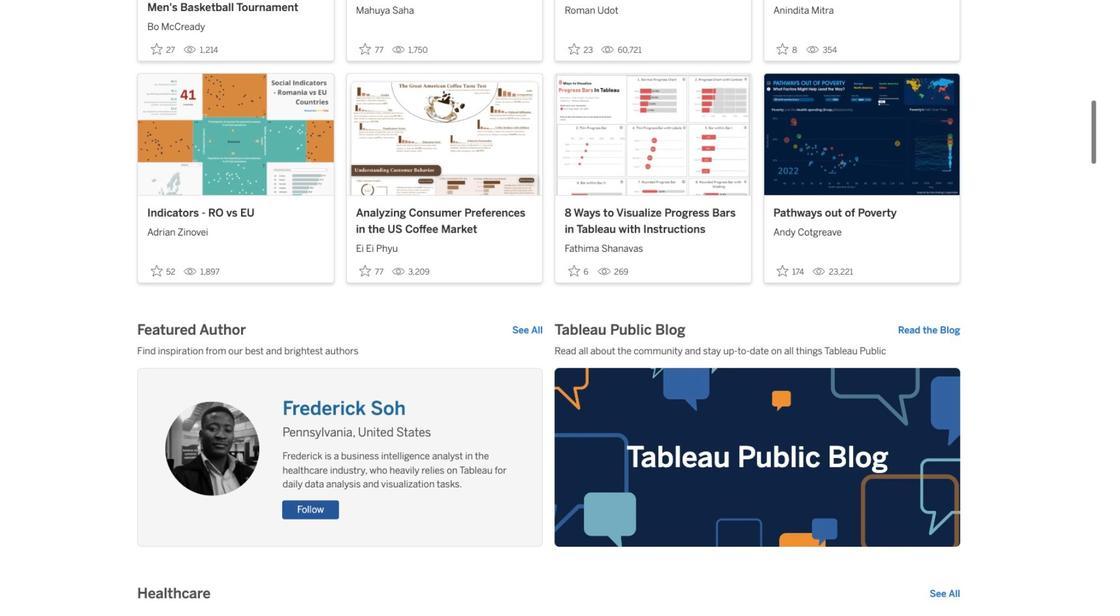 Task type: describe. For each thing, give the bounding box(es) containing it.
see all healthcare element
[[930, 588, 961, 602]]

4 workbook thumbnail image from the left
[[764, 74, 960, 195]]

1 workbook thumbnail image from the left
[[138, 74, 334, 195]]

see all featured authors element
[[512, 324, 543, 338]]

2 horizontal spatial add favorite image
[[777, 43, 789, 55]]

1 horizontal spatial add favorite image
[[568, 265, 580, 277]]

featured author: frederick2489 image
[[166, 402, 260, 497]]

find inspiration from our best and brightest authors element
[[137, 345, 543, 359]]

featured author heading
[[137, 322, 246, 340]]

read all about the community and stay up-to-date on all things tableau public element
[[555, 345, 961, 359]]



Task type: vqa. For each thing, say whether or not it's contained in the screenshot.
avatar
no



Task type: locate. For each thing, give the bounding box(es) containing it.
3 workbook thumbnail image from the left
[[555, 74, 751, 195]]

Add Favorite button
[[147, 40, 179, 59], [356, 40, 387, 59], [565, 40, 597, 59], [774, 40, 802, 59], [147, 262, 179, 281], [356, 262, 387, 281], [565, 262, 593, 281], [774, 262, 808, 281]]

add favorite image
[[151, 43, 163, 55], [360, 43, 371, 55], [568, 43, 580, 55], [360, 265, 371, 277], [777, 265, 789, 277]]

healthcare heading
[[137, 586, 211, 604]]

2 workbook thumbnail image from the left
[[347, 74, 542, 195]]

add favorite image
[[777, 43, 789, 55], [151, 265, 163, 277], [568, 265, 580, 277]]

0 horizontal spatial add favorite image
[[151, 265, 163, 277]]

workbook thumbnail image
[[138, 74, 334, 195], [347, 74, 542, 195], [555, 74, 751, 195], [764, 74, 960, 195]]

tableau public blog heading
[[555, 322, 686, 340]]



